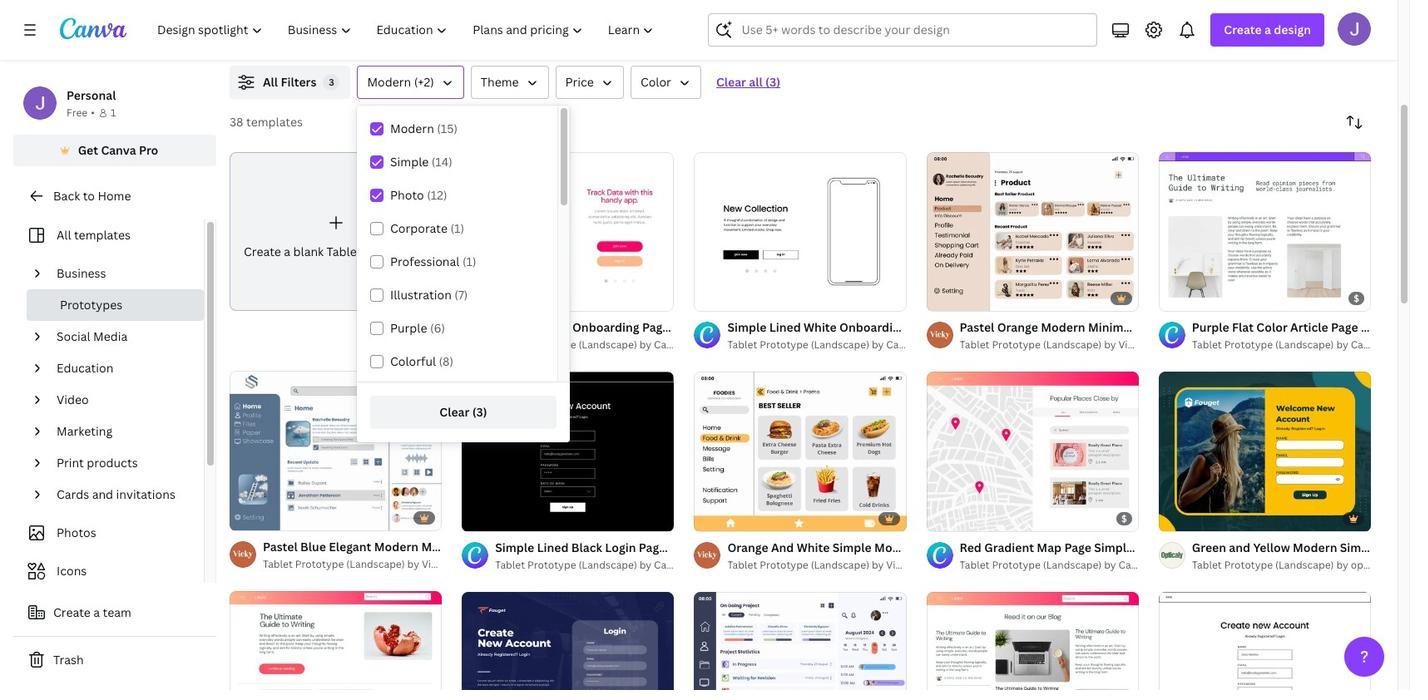 Task type: describe. For each thing, give the bounding box(es) containing it.
gradient for map
[[984, 540, 1034, 556]]

corporate (1)
[[390, 220, 464, 236]]

page inside purple flat color article page simple ta tablet prototype (landscape) by canva creati
[[1331, 320, 1358, 336]]

marketing
[[57, 423, 112, 439]]

•
[[91, 106, 95, 120]]

red gradient landing page simple tablet ui prototype image
[[230, 591, 442, 691]]

wireframe
[[669, 540, 728, 556]]

canva inside red gradient onboarding page simple tablet ui prototype tablet prototype (landscape) by canva creative studio
[[654, 338, 684, 352]]

create a blank tablet prototype (landscape)
[[244, 244, 492, 259]]

red for red gradient map page simple tablet ui prototype
[[960, 540, 982, 556]]

creative inside simple lined black login page wireframe tablet ui prototype tablet prototype (landscape) by canva creative studio
[[686, 558, 727, 572]]

red gradient onboarding page simple tablet ui prototype tablet prototype (landscape) by canva creative studio
[[495, 320, 825, 352]]

creative inside red gradient onboarding page simple tablet ui prototype tablet prototype (landscape) by canva creative studio
[[686, 338, 727, 352]]

(3) inside button
[[472, 404, 487, 420]]

trash link
[[13, 644, 216, 677]]

purple for purple (6)
[[390, 320, 427, 336]]

studio inside simple lined black login page wireframe tablet ui prototype tablet prototype (landscape) by canva creative studio
[[729, 558, 761, 572]]

create for create a design
[[1224, 22, 1262, 37]]

personal
[[67, 87, 116, 103]]

color button
[[631, 66, 701, 99]]

templates for all templates
[[74, 227, 131, 243]]

vicky for modern
[[422, 557, 447, 571]]

clear all (3) button
[[708, 66, 789, 99]]

vicky for minimalist
[[1119, 338, 1144, 352]]

(3) inside button
[[765, 74, 780, 90]]

modern inside pastel blue elegant modern music tablet prototype tablet prototype (landscape) by vicky design
[[374, 539, 419, 555]]

1 for purple
[[1170, 511, 1175, 524]]

simple inside simple lined black login page wireframe tablet ui prototype tablet prototype (landscape) by canva creative studio
[[495, 540, 534, 556]]

video
[[57, 392, 89, 408]]

theme button
[[471, 66, 549, 99]]

icons
[[57, 563, 87, 579]]

design
[[1274, 22, 1311, 37]]

all for all filters
[[263, 74, 278, 90]]

orange
[[997, 320, 1038, 336]]

pastel orange modern minimalist product tablet prototype link
[[960, 319, 1294, 337]]

(14)
[[432, 154, 452, 170]]

invitations
[[116, 487, 175, 503]]

onboarding
[[572, 320, 639, 336]]

photos link
[[23, 517, 194, 549]]

color inside purple flat color article page simple ta tablet prototype (landscape) by canva creati
[[1257, 320, 1288, 336]]

modern (+2)
[[367, 74, 434, 90]]

(8)
[[439, 354, 453, 369]]

create a blank tablet prototype (landscape) element
[[230, 152, 492, 311]]

(landscape) inside simple lined black login page wireframe tablet ui prototype tablet prototype (landscape) by canva creative studio
[[579, 558, 637, 572]]

back to home link
[[13, 180, 216, 213]]

colorful (8)
[[390, 354, 453, 369]]

create a team
[[53, 605, 131, 621]]

tablet prototype (landscape) by vicky design link for modern
[[960, 337, 1179, 354]]

price
[[565, 74, 594, 90]]

social media link
[[50, 321, 194, 353]]

1 horizontal spatial tablet prototype (landscape) by vicky design link
[[727, 557, 947, 574]]

pastel for pastel blue elegant modern music tablet prototype
[[263, 539, 298, 555]]

tablet prototype (landscape) by canva creative studio link for simple lined black login page wireframe tablet ui prototype
[[495, 557, 761, 574]]

canva inside red gradient map page simple tablet ui prototype tablet prototype (landscape) by canva creative studio
[[1119, 558, 1148, 572]]

blank
[[293, 244, 324, 259]]

all templates
[[57, 227, 131, 243]]

social media
[[57, 329, 128, 344]]

pastel orange modern minimalist product tablet prototype image
[[926, 152, 1139, 311]]

by inside 'link'
[[1336, 558, 1348, 572]]

simple (14)
[[390, 154, 452, 170]]

create a team button
[[13, 597, 216, 630]]

red gradient onboarding page simple tablet ui prototype link
[[495, 319, 825, 337]]

create for create a blank tablet prototype (landscape)
[[244, 244, 281, 259]]

cards and invitations
[[57, 487, 175, 503]]

back
[[53, 188, 80, 204]]

purple flat color article page simple tablet ui prototype image
[[1159, 152, 1371, 311]]

icons link
[[23, 556, 194, 587]]

education
[[57, 360, 113, 376]]

tablet prototype (landscape) by canva creative studio link for red gradient map page simple tablet ui prototype
[[960, 557, 1225, 574]]

simple lined black login page wireframe tablet ui prototype image
[[462, 372, 674, 531]]

ta
[[1403, 320, 1410, 336]]

purple (6)
[[390, 320, 445, 336]]

flat
[[1232, 320, 1254, 336]]

photos
[[57, 525, 96, 541]]

marketing link
[[50, 416, 194, 448]]

cards and invitations link
[[50, 479, 194, 511]]

print products link
[[50, 448, 194, 479]]

get canva pro button
[[13, 135, 216, 166]]

a for team
[[93, 605, 100, 621]]

get canva pro
[[78, 142, 158, 158]]

tablet prototype templates image
[[1016, 0, 1371, 46]]

clear for clear (3)
[[440, 404, 470, 420]]

simple lined white login page wireframe tablet ui prototype image
[[1159, 592, 1371, 691]]

tablet inside tablet prototype (landscape) by vicky design "link"
[[727, 558, 757, 572]]

modern inside pastel orange modern minimalist product tablet prototype tablet prototype (landscape) by vicky design
[[1041, 320, 1085, 336]]

modern inside 'button'
[[367, 74, 411, 90]]

creative inside red gradient map page simple tablet ui prototype tablet prototype (landscape) by canva creative studio
[[1151, 558, 1191, 572]]

professional (1)
[[390, 254, 476, 270]]

design for music
[[450, 557, 482, 571]]

pastel blue elegant modern music tablet prototype tablet prototype (landscape) by vicky design
[[263, 539, 553, 571]]

modern (+2) button
[[357, 66, 464, 99]]

and
[[92, 487, 113, 503]]

get
[[78, 142, 98, 158]]

(landscape) inside red gradient onboarding page simple tablet ui prototype tablet prototype (landscape) by canva creative studio
[[579, 338, 637, 352]]

pastel orange modern minimalist product tablet prototype tablet prototype (landscape) by vicky design
[[960, 320, 1294, 352]]

prototype inside purple flat color article page simple ta tablet prototype (landscape) by canva creati
[[1224, 338, 1273, 352]]

templates for 38 templates
[[246, 114, 303, 130]]

jacob simon image
[[1338, 12, 1371, 46]]

corporate
[[390, 220, 448, 236]]

(landscape) inside 'link'
[[1275, 558, 1334, 572]]

1 of 3 link
[[1159, 372, 1371, 531]]

by inside simple lined black login page wireframe tablet ui prototype tablet prototype (landscape) by canva creative studio
[[640, 558, 652, 572]]

red gradient blog landing page simple tablet ui prototype image
[[926, 592, 1139, 691]]

elegant
[[329, 539, 371, 555]]

home
[[98, 188, 131, 204]]

illustration
[[390, 287, 452, 303]]

tablet prototype (landscape) by vicky design
[[727, 558, 947, 572]]

products
[[87, 455, 138, 471]]

article
[[1290, 320, 1328, 336]]

all for all templates
[[57, 227, 71, 243]]

$ for simple
[[1122, 512, 1127, 525]]

(landscape) inside "link"
[[811, 558, 869, 572]]

0 horizontal spatial 1
[[111, 106, 116, 120]]

prototypes
[[60, 297, 122, 313]]

simple lined black login page wireframe tablet ui prototype tablet prototype (landscape) by canva creative studio
[[495, 540, 841, 572]]

gradient for onboarding
[[520, 320, 570, 336]]

tablet prototype (landscape) by opticaly link
[[1192, 557, 1390, 574]]

black
[[571, 540, 602, 556]]

3 filter options selected element
[[323, 74, 340, 91]]

print products
[[57, 455, 138, 471]]

of for purple
[[1177, 511, 1187, 524]]

simple lined white onboarding page wireframe tablet ui prototype image
[[694, 152, 906, 311]]

ui inside simple lined black login page wireframe tablet ui prototype tablet prototype (landscape) by canva creative studio
[[769, 540, 781, 556]]

38
[[230, 114, 243, 130]]

red gradient onboarding page simple tablet ui prototype image
[[462, 152, 674, 311]]

blue modern transport login page wireframe tablet ui prototype image
[[462, 592, 674, 691]]

green and yellow modern simple travel login page wireframe tablet prototype image
[[1159, 372, 1371, 531]]

by inside pastel blue elegant modern music tablet prototype tablet prototype (landscape) by vicky design
[[407, 557, 419, 571]]

1 of 2 link
[[926, 372, 1139, 531]]

studio inside red gradient onboarding page simple tablet ui prototype tablet prototype (landscape) by canva creative studio
[[729, 338, 761, 352]]

a for blank
[[284, 244, 290, 259]]

design for product
[[1146, 338, 1179, 352]]

tablet prototype (landscape) by canva creative studio link for red gradient onboarding page simple tablet ui prototype
[[495, 337, 761, 354]]

(landscape) inside purple flat color article page simple ta tablet prototype (landscape) by canva creati
[[1275, 338, 1334, 352]]



Task type: vqa. For each thing, say whether or not it's contained in the screenshot.
The Cartoonify image to the bottom
no



Task type: locate. For each thing, give the bounding box(es) containing it.
page inside red gradient map page simple tablet ui prototype tablet prototype (landscape) by canva creative studio
[[1064, 540, 1091, 556]]

gradient inside red gradient onboarding page simple tablet ui prototype tablet prototype (landscape) by canva creative studio
[[520, 320, 570, 336]]

2 horizontal spatial a
[[1265, 22, 1271, 37]]

1 of from the left
[[945, 511, 954, 524]]

purple left flat
[[1192, 320, 1229, 336]]

purple flat color article page simple ta tablet prototype (landscape) by canva creati
[[1192, 320, 1410, 352]]

page inside simple lined black login page wireframe tablet ui prototype tablet prototype (landscape) by canva creative studio
[[639, 540, 666, 556]]

1 of 2
[[938, 511, 962, 524]]

templates right "38"
[[246, 114, 303, 130]]

(7)
[[455, 287, 468, 303]]

0 vertical spatial all
[[263, 74, 278, 90]]

a
[[1265, 22, 1271, 37], [284, 244, 290, 259], [93, 605, 100, 621]]

gradient left the onboarding
[[520, 320, 570, 336]]

colorful
[[390, 354, 436, 369]]

Sort by button
[[1338, 106, 1371, 139]]

0 horizontal spatial templates
[[74, 227, 131, 243]]

2 vertical spatial a
[[93, 605, 100, 621]]

simple inside red gradient onboarding page simple tablet ui prototype tablet prototype (landscape) by canva creative studio
[[672, 320, 711, 336]]

1 up red gradient map page simple tablet ui prototype link
[[1170, 511, 1175, 524]]

design inside pastel blue elegant modern music tablet prototype tablet prototype (landscape) by vicky design
[[450, 557, 482, 571]]

0 vertical spatial (1)
[[450, 220, 464, 236]]

1 vertical spatial red
[[960, 540, 982, 556]]

clear for clear all (3)
[[716, 74, 746, 90]]

1 of 3
[[1170, 511, 1194, 524]]

1 horizontal spatial create
[[244, 244, 281, 259]]

1 horizontal spatial 3
[[1189, 511, 1194, 524]]

by inside red gradient onboarding page simple tablet ui prototype tablet prototype (landscape) by canva creative studio
[[640, 338, 652, 352]]

a left blank
[[284, 244, 290, 259]]

create a design
[[1224, 22, 1311, 37]]

2 horizontal spatial vicky
[[1119, 338, 1144, 352]]

1 vertical spatial all
[[57, 227, 71, 243]]

0 horizontal spatial of
[[945, 511, 954, 524]]

vicky
[[1119, 338, 1144, 352], [422, 557, 447, 571], [886, 558, 912, 572]]

create left blank
[[244, 244, 281, 259]]

2 horizontal spatial tablet prototype (landscape) by vicky design link
[[960, 337, 1179, 354]]

color right the "price" button
[[641, 74, 671, 90]]

pastel inside pastel blue elegant modern music tablet prototype tablet prototype (landscape) by vicky design
[[263, 539, 298, 555]]

color
[[641, 74, 671, 90], [1257, 320, 1288, 336]]

1 horizontal spatial 1
[[938, 511, 943, 524]]

1 vertical spatial pastel
[[263, 539, 298, 555]]

design down 1 of 2
[[914, 558, 947, 572]]

modern left (+2)
[[367, 74, 411, 90]]

pastel inside pastel orange modern minimalist product tablet prototype tablet prototype (landscape) by vicky design
[[960, 320, 995, 336]]

0 horizontal spatial 3
[[329, 76, 334, 88]]

1 vertical spatial 3
[[1189, 511, 1194, 524]]

all
[[263, 74, 278, 90], [57, 227, 71, 243]]

templates down back to home
[[74, 227, 131, 243]]

ui inside red gradient onboarding page simple tablet ui prototype tablet prototype (landscape) by canva creative studio
[[752, 320, 764, 336]]

0 vertical spatial $
[[1354, 292, 1359, 305]]

by inside pastel orange modern minimalist product tablet prototype tablet prototype (landscape) by vicky design
[[1104, 338, 1116, 352]]

pastel for pastel orange modern minimalist product tablet prototype
[[960, 320, 995, 336]]

ui for red gradient map page simple tablet ui prototype
[[1174, 540, 1187, 556]]

1 for pastel
[[938, 511, 943, 524]]

tablet inside tablet prototype (landscape) by opticaly 'link'
[[1192, 558, 1222, 572]]

red inside red gradient map page simple tablet ui prototype tablet prototype (landscape) by canva creative studio
[[960, 540, 982, 556]]

create left design
[[1224, 22, 1262, 37]]

1 vertical spatial (3)
[[472, 404, 487, 420]]

1 vertical spatial a
[[284, 244, 290, 259]]

design
[[1146, 338, 1179, 352], [450, 557, 482, 571], [914, 558, 947, 572]]

1 horizontal spatial color
[[1257, 320, 1288, 336]]

clear (3) button
[[370, 396, 557, 429]]

1 vertical spatial clear
[[440, 404, 470, 420]]

1 left the 2
[[938, 511, 943, 524]]

ui inside red gradient map page simple tablet ui prototype tablet prototype (landscape) by canva creative studio
[[1174, 540, 1187, 556]]

tablet prototype (landscape) by canva creative studio link
[[495, 337, 761, 354], [727, 337, 993, 354], [495, 557, 761, 574], [960, 557, 1225, 574]]

canva inside button
[[101, 142, 136, 158]]

1 horizontal spatial of
[[1177, 511, 1187, 524]]

gradient
[[520, 320, 570, 336], [984, 540, 1034, 556]]

top level navigation element
[[146, 13, 668, 47]]

2
[[957, 511, 962, 524]]

trash
[[53, 652, 84, 668]]

0 vertical spatial gradient
[[520, 320, 570, 336]]

(1) up "(7)"
[[462, 254, 476, 270]]

page right login
[[639, 540, 666, 556]]

0 horizontal spatial color
[[641, 74, 671, 90]]

tablet prototype (landscape) by canva creati link
[[1192, 337, 1410, 354]]

0 horizontal spatial ui
[[752, 320, 764, 336]]

design down the music
[[450, 557, 482, 571]]

business
[[57, 265, 106, 281]]

page
[[642, 320, 669, 336], [1331, 320, 1358, 336], [639, 540, 666, 556], [1064, 540, 1091, 556]]

create inside "dropdown button"
[[1224, 22, 1262, 37]]

pastel left "orange"
[[960, 320, 995, 336]]

(12)
[[427, 187, 447, 203]]

0 vertical spatial clear
[[716, 74, 746, 90]]

page right article
[[1331, 320, 1358, 336]]

simple
[[390, 154, 429, 170], [672, 320, 711, 336], [1361, 320, 1400, 336], [495, 540, 534, 556], [1094, 540, 1133, 556]]

0 vertical spatial pastel
[[960, 320, 995, 336]]

0 vertical spatial create
[[1224, 22, 1262, 37]]

clear
[[716, 74, 746, 90], [440, 404, 470, 420]]

of
[[945, 511, 954, 524], [1177, 511, 1187, 524]]

1 vertical spatial $
[[1122, 512, 1127, 525]]

0 horizontal spatial tablet prototype (landscape) by vicky design link
[[263, 556, 482, 573]]

1 inside 1 of 3 link
[[1170, 511, 1175, 524]]

modern right "orange"
[[1041, 320, 1085, 336]]

1 inside "1 of 2" link
[[938, 511, 943, 524]]

of for pastel
[[945, 511, 954, 524]]

(1) for professional (1)
[[462, 254, 476, 270]]

1 horizontal spatial pastel
[[960, 320, 995, 336]]

orange and white simple modern food delivery tablet prototype image
[[694, 372, 906, 531]]

color inside button
[[641, 74, 671, 90]]

business link
[[50, 258, 194, 290]]

purple left (6)
[[390, 320, 427, 336]]

ui for red gradient onboarding page simple tablet ui prototype
[[752, 320, 764, 336]]

video link
[[50, 384, 194, 416]]

0 horizontal spatial clear
[[440, 404, 470, 420]]

tablet prototype (landscape) by vicky design link for elegant
[[263, 556, 482, 573]]

minimalist
[[1088, 320, 1148, 336]]

all
[[749, 74, 763, 90]]

studio inside red gradient map page simple tablet ui prototype tablet prototype (landscape) by canva creative studio
[[1194, 558, 1225, 572]]

(1) right corporate
[[450, 220, 464, 236]]

(landscape) inside pastel blue elegant modern music tablet prototype tablet prototype (landscape) by vicky design
[[346, 557, 405, 571]]

design inside pastel orange modern minimalist product tablet prototype tablet prototype (landscape) by vicky design
[[1146, 338, 1179, 352]]

2 horizontal spatial ui
[[1174, 540, 1187, 556]]

0 horizontal spatial all
[[57, 227, 71, 243]]

gradient left "map"
[[984, 540, 1034, 556]]

red right (6)
[[495, 320, 517, 336]]

0 horizontal spatial create
[[53, 605, 91, 621]]

red inside red gradient onboarding page simple tablet ui prototype tablet prototype (landscape) by canva creative studio
[[495, 320, 517, 336]]

1 horizontal spatial vicky
[[886, 558, 912, 572]]

pastel left blue
[[263, 539, 298, 555]]

1 horizontal spatial purple
[[1192, 320, 1229, 336]]

a left design
[[1265, 22, 1271, 37]]

0 horizontal spatial $
[[1122, 512, 1127, 525]]

red for red gradient onboarding page simple tablet ui prototype
[[495, 320, 517, 336]]

1 horizontal spatial ui
[[769, 540, 781, 556]]

0 vertical spatial 3
[[329, 76, 334, 88]]

$ up red gradient map page simple tablet ui prototype link
[[1122, 512, 1127, 525]]

all filters
[[263, 74, 317, 90]]

by inside red gradient map page simple tablet ui prototype tablet prototype (landscape) by canva creative studio
[[1104, 558, 1116, 572]]

page right the onboarding
[[642, 320, 669, 336]]

pro
[[139, 142, 158, 158]]

canva inside purple flat color article page simple ta tablet prototype (landscape) by canva creati
[[1351, 338, 1381, 352]]

$ for page
[[1354, 292, 1359, 305]]

(landscape) inside pastel orange modern minimalist product tablet prototype tablet prototype (landscape) by vicky design
[[1043, 338, 1102, 352]]

all templates link
[[23, 220, 194, 251]]

prototype inside "link"
[[760, 558, 808, 572]]

create inside button
[[53, 605, 91, 621]]

media
[[93, 329, 128, 344]]

theme
[[481, 74, 519, 90]]

1 horizontal spatial gradient
[[984, 540, 1034, 556]]

tablet prototype (landscape) by vicky design link
[[960, 337, 1179, 354], [263, 556, 482, 573], [727, 557, 947, 574]]

(+2)
[[414, 74, 434, 90]]

1 horizontal spatial all
[[263, 74, 278, 90]]

create down icons
[[53, 605, 91, 621]]

2 horizontal spatial design
[[1146, 338, 1179, 352]]

photo (12)
[[390, 187, 447, 203]]

0 vertical spatial (3)
[[765, 74, 780, 90]]

a inside button
[[93, 605, 100, 621]]

1 horizontal spatial $
[[1354, 292, 1359, 305]]

2 horizontal spatial create
[[1224, 22, 1262, 37]]

0 horizontal spatial gradient
[[520, 320, 570, 336]]

vicky inside "link"
[[886, 558, 912, 572]]

modern (15)
[[390, 121, 458, 136]]

simple inside purple flat color article page simple ta tablet prototype (landscape) by canva creati
[[1361, 320, 1400, 336]]

design inside tablet prototype (landscape) by vicky design "link"
[[914, 558, 947, 572]]

0 horizontal spatial design
[[450, 557, 482, 571]]

lined
[[537, 540, 569, 556]]

purple inside purple flat color article page simple ta tablet prototype (landscape) by canva creati
[[1192, 320, 1229, 336]]

a for design
[[1265, 22, 1271, 37]]

clear all (3)
[[716, 74, 780, 90]]

purple for purple flat color article page simple ta tablet prototype (landscape) by canva creati
[[1192, 320, 1229, 336]]

(15)
[[437, 121, 458, 136]]

a left team
[[93, 605, 100, 621]]

1 right the •
[[111, 106, 116, 120]]

modern left the music
[[374, 539, 419, 555]]

clear down (8)
[[440, 404, 470, 420]]

prototype inside 'link'
[[1224, 558, 1273, 572]]

1
[[111, 106, 116, 120], [938, 511, 943, 524], [1170, 511, 1175, 524]]

2 horizontal spatial 1
[[1170, 511, 1175, 524]]

1 vertical spatial gradient
[[984, 540, 1034, 556]]

(landscape) inside red gradient map page simple tablet ui prototype tablet prototype (landscape) by canva creative studio
[[1043, 558, 1102, 572]]

of inside 1 of 3 link
[[1177, 511, 1187, 524]]

photo
[[390, 187, 424, 203]]

colorful modern elegant task planner tablet prototype image
[[694, 592, 906, 691]]

1 horizontal spatial templates
[[246, 114, 303, 130]]

0 vertical spatial color
[[641, 74, 671, 90]]

create for create a team
[[53, 605, 91, 621]]

0 horizontal spatial red
[[495, 320, 517, 336]]

product
[[1150, 320, 1196, 336]]

1 horizontal spatial clear
[[716, 74, 746, 90]]

1 vertical spatial create
[[244, 244, 281, 259]]

Search search field
[[742, 14, 1087, 46]]

back to home
[[53, 188, 131, 204]]

red gradient map page simple tablet ui prototype image
[[926, 372, 1139, 531]]

(1)
[[450, 220, 464, 236], [462, 254, 476, 270]]

color right flat
[[1257, 320, 1288, 336]]

1 horizontal spatial (3)
[[765, 74, 780, 90]]

1 horizontal spatial red
[[960, 540, 982, 556]]

filters
[[281, 74, 317, 90]]

create
[[1224, 22, 1262, 37], [244, 244, 281, 259], [53, 605, 91, 621]]

social
[[57, 329, 90, 344]]

clear left all
[[716, 74, 746, 90]]

music
[[421, 539, 455, 555]]

0 horizontal spatial (3)
[[472, 404, 487, 420]]

design down the product
[[1146, 338, 1179, 352]]

print
[[57, 455, 84, 471]]

tablet inside create a blank tablet prototype (landscape) element
[[327, 244, 361, 259]]

0 vertical spatial a
[[1265, 22, 1271, 37]]

simple inside red gradient map page simple tablet ui prototype tablet prototype (landscape) by canva creative studio
[[1094, 540, 1133, 556]]

clear inside button
[[716, 74, 746, 90]]

team
[[103, 605, 131, 621]]

purple
[[1192, 320, 1229, 336], [390, 320, 427, 336]]

a inside "dropdown button"
[[1265, 22, 1271, 37]]

vicky inside pastel orange modern minimalist product tablet prototype tablet prototype (landscape) by vicky design
[[1119, 338, 1144, 352]]

None search field
[[708, 13, 1098, 47]]

red down the 2
[[960, 540, 982, 556]]

0 horizontal spatial purple
[[390, 320, 427, 336]]

all down 'back'
[[57, 227, 71, 243]]

canva inside simple lined black login page wireframe tablet ui prototype tablet prototype (landscape) by canva creative studio
[[654, 558, 684, 572]]

tablet inside purple flat color article page simple ta tablet prototype (landscape) by canva creati
[[1192, 338, 1222, 352]]

page inside red gradient onboarding page simple tablet ui prototype tablet prototype (landscape) by canva creative studio
[[642, 320, 669, 336]]

clear (3)
[[440, 404, 487, 420]]

all left filters
[[263, 74, 278, 90]]

1 horizontal spatial a
[[284, 244, 290, 259]]

price button
[[555, 66, 624, 99]]

(1) for corporate (1)
[[450, 220, 464, 236]]

0 horizontal spatial pastel
[[263, 539, 298, 555]]

pastel blue elegant modern music tablet prototype link
[[263, 538, 553, 556]]

1 vertical spatial (1)
[[462, 254, 476, 270]]

0 horizontal spatial vicky
[[422, 557, 447, 571]]

cards
[[57, 487, 89, 503]]

by inside "link"
[[872, 558, 884, 572]]

pastel
[[960, 320, 995, 336], [263, 539, 298, 555]]

1 vertical spatial templates
[[74, 227, 131, 243]]

2 vertical spatial create
[[53, 605, 91, 621]]

$ up 'purple flat color article page simple ta' link
[[1354, 292, 1359, 305]]

0 vertical spatial red
[[495, 320, 517, 336]]

to
[[83, 188, 95, 204]]

professional
[[390, 254, 460, 270]]

illustration (7)
[[390, 287, 468, 303]]

vicky inside pastel blue elegant modern music tablet prototype tablet prototype (landscape) by vicky design
[[422, 557, 447, 571]]

free •
[[67, 106, 95, 120]]

page right "map"
[[1064, 540, 1091, 556]]

1 vertical spatial color
[[1257, 320, 1288, 336]]

0 horizontal spatial a
[[93, 605, 100, 621]]

pastel blue elegant modern music tablet prototype image
[[230, 371, 442, 531]]

studio
[[729, 338, 761, 352], [961, 338, 993, 352], [729, 558, 761, 572], [1194, 558, 1225, 572]]

education link
[[50, 353, 194, 384]]

gradient inside red gradient map page simple tablet ui prototype tablet prototype (landscape) by canva creative studio
[[984, 540, 1034, 556]]

simple lined black login page wireframe tablet ui prototype link
[[495, 539, 841, 557]]

tablet prototype (landscape) by canva creative studio
[[727, 338, 993, 352]]

2 of from the left
[[1177, 511, 1187, 524]]

(6)
[[430, 320, 445, 336]]

0 vertical spatial templates
[[246, 114, 303, 130]]

tablet
[[327, 244, 361, 259], [714, 320, 749, 336], [1199, 320, 1234, 336], [495, 338, 525, 352], [727, 338, 757, 352], [960, 338, 990, 352], [1192, 338, 1222, 352], [458, 539, 493, 555], [730, 540, 766, 556], [1136, 540, 1171, 556], [263, 557, 293, 571], [495, 558, 525, 572], [727, 558, 757, 572], [960, 558, 990, 572], [1192, 558, 1222, 572]]

modern up simple (14)
[[390, 121, 434, 136]]

blue
[[300, 539, 326, 555]]

of inside "1 of 2" link
[[945, 511, 954, 524]]

create a design button
[[1211, 13, 1324, 47]]

by inside purple flat color article page simple ta tablet prototype (landscape) by canva creati
[[1336, 338, 1348, 352]]

1 horizontal spatial design
[[914, 558, 947, 572]]

clear inside button
[[440, 404, 470, 420]]

map
[[1037, 540, 1062, 556]]

red gradient map page simple tablet ui prototype tablet prototype (landscape) by canva creative studio
[[960, 540, 1247, 572]]



